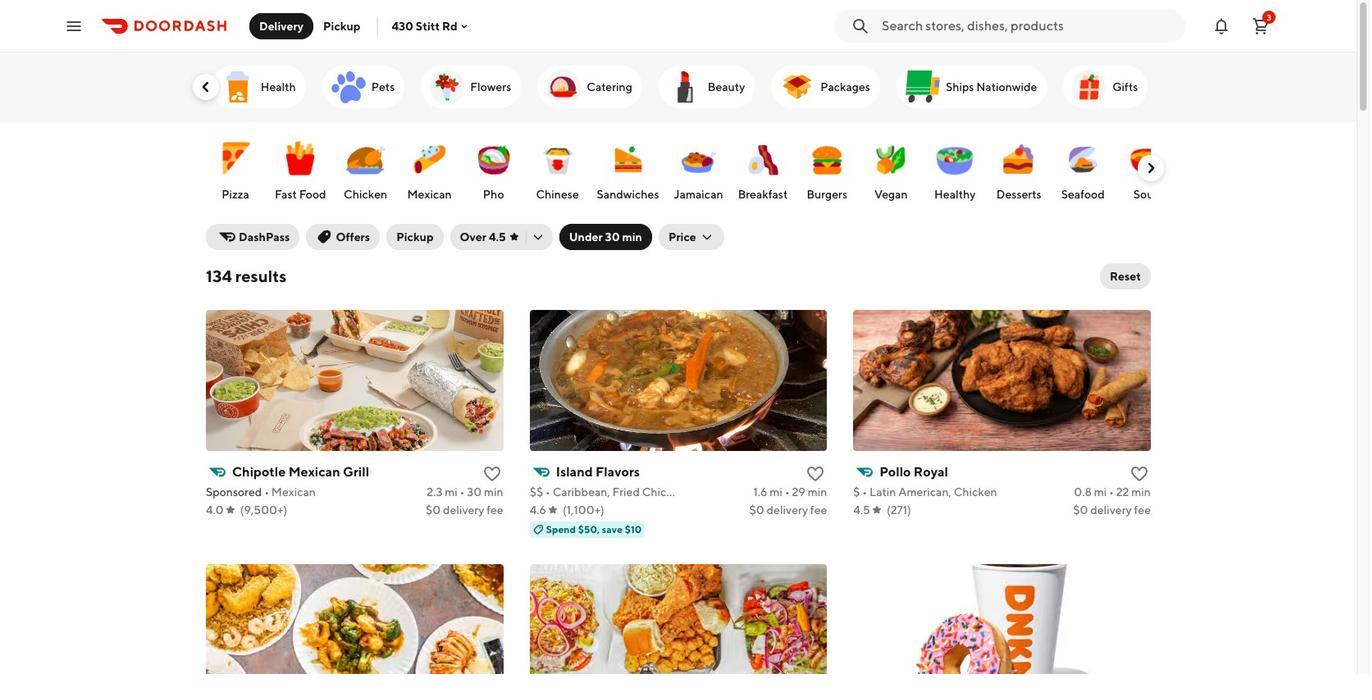 Task type: locate. For each thing, give the bounding box(es) containing it.
0 horizontal spatial mi
[[445, 486, 458, 499]]

1 mi from the left
[[445, 486, 458, 499]]

2 click to add this store to your saved list image from the left
[[806, 465, 826, 484]]

fast food
[[275, 188, 326, 201]]

mexican down chipotle mexican grill
[[272, 486, 316, 499]]

1 • from the left
[[264, 486, 269, 499]]

2 delivery from the left
[[767, 504, 809, 517]]

click to add this store to your saved list image
[[482, 465, 502, 484], [806, 465, 826, 484], [1130, 465, 1150, 484]]

• up (9,500+)
[[264, 486, 269, 499]]

chinese
[[536, 188, 579, 201]]

2 horizontal spatial fee
[[1135, 504, 1152, 517]]

fee
[[487, 504, 504, 517], [811, 504, 828, 517], [1135, 504, 1152, 517]]

$​0 delivery fee down 1.6 mi • 29 min
[[750, 504, 828, 517]]

1 vertical spatial 4.5
[[854, 504, 871, 517]]

click to add this store to your saved list image up 0.8 mi • 22 min
[[1130, 465, 1150, 484]]

chicken right fried
[[642, 486, 686, 499]]

1 horizontal spatial 30
[[605, 231, 620, 244]]

3 button
[[1245, 9, 1278, 42]]

healthy
[[935, 188, 976, 201]]

2 horizontal spatial mi
[[1095, 486, 1107, 499]]

0 horizontal spatial fee
[[487, 504, 504, 517]]

0 horizontal spatial $​0
[[426, 504, 441, 517]]

food
[[299, 188, 326, 201]]

mi right 1.6
[[770, 486, 783, 499]]

seafood
[[1062, 188, 1105, 201]]

2.3 mi • 30 min
[[427, 486, 504, 499]]

(271)
[[887, 504, 912, 517]]

22
[[1117, 486, 1130, 499]]

1 vertical spatial pickup
[[397, 231, 434, 244]]

$​0 delivery fee down 0.8 mi • 22 min
[[1074, 504, 1152, 517]]

price
[[669, 231, 697, 244]]

1 horizontal spatial delivery
[[767, 504, 809, 517]]

3 $​0 delivery fee from the left
[[1074, 504, 1152, 517]]

4.5 inside button
[[489, 231, 506, 244]]

fast
[[275, 188, 297, 201]]

offers button
[[306, 224, 380, 250]]

$50,
[[578, 524, 600, 536]]

sandwiches
[[597, 188, 660, 201]]

0 vertical spatial pickup button
[[314, 13, 371, 39]]

fee for island flavors
[[811, 504, 828, 517]]

caribbean,
[[553, 486, 611, 499]]

0 horizontal spatial 4.5
[[489, 231, 506, 244]]

1 horizontal spatial 4.5
[[854, 504, 871, 517]]

0 horizontal spatial $​0 delivery fee
[[426, 504, 504, 517]]

1 $​0 from the left
[[426, 504, 441, 517]]

4.5 right over
[[489, 231, 506, 244]]

delivery
[[443, 504, 485, 517], [767, 504, 809, 517], [1091, 504, 1132, 517]]

0 horizontal spatial delivery
[[443, 504, 485, 517]]

2 horizontal spatial chicken
[[954, 486, 998, 499]]

1 horizontal spatial pickup
[[397, 231, 434, 244]]

1 horizontal spatial pickup button
[[387, 224, 444, 250]]

delivery down 1.6 mi • 29 min
[[767, 504, 809, 517]]

30 right 2.3
[[467, 486, 482, 499]]

notification bell image
[[1212, 16, 1232, 36]]

fee down 2.3 mi • 30 min
[[487, 504, 504, 517]]

2 horizontal spatial $​0 delivery fee
[[1074, 504, 1152, 517]]

delivery down 0.8 mi • 22 min
[[1091, 504, 1132, 517]]

0.8 mi • 22 min
[[1075, 486, 1152, 499]]

island
[[556, 465, 593, 480]]

chicken for island flavors
[[642, 486, 686, 499]]

$​0 delivery fee for chipotle mexican grill
[[426, 504, 504, 517]]

• left 29
[[785, 486, 790, 499]]

134 results
[[206, 267, 287, 286]]

3 fee from the left
[[1135, 504, 1152, 517]]

3 click to add this store to your saved list image from the left
[[1130, 465, 1150, 484]]

sponsored
[[206, 486, 262, 499]]

click to add this store to your saved list image for chipotle mexican grill
[[482, 465, 502, 484]]

30 inside button
[[605, 231, 620, 244]]

430 stitt rd
[[392, 19, 458, 32]]

3 mi from the left
[[1095, 486, 1107, 499]]

3 delivery from the left
[[1091, 504, 1132, 517]]

• right $
[[863, 486, 868, 499]]

$​0
[[426, 504, 441, 517], [750, 504, 765, 517], [1074, 504, 1089, 517]]

1 horizontal spatial fee
[[811, 504, 828, 517]]

$​0 down 0.8
[[1074, 504, 1089, 517]]

under
[[569, 231, 603, 244]]

1 horizontal spatial $​0 delivery fee
[[750, 504, 828, 517]]

fee down 0.8 mi • 22 min
[[1135, 504, 1152, 517]]

chicken
[[344, 188, 388, 201], [642, 486, 686, 499], [954, 486, 998, 499]]

$​0 delivery fee for pollo royal
[[1074, 504, 1152, 517]]

4.5
[[489, 231, 506, 244], [854, 504, 871, 517]]

ships nationwide image
[[904, 67, 943, 107]]

beauty
[[708, 80, 746, 94]]

0 horizontal spatial pickup button
[[314, 13, 371, 39]]

spend
[[546, 524, 576, 536]]

health image
[[218, 67, 258, 107]]

fee down 1.6 mi • 29 min
[[811, 504, 828, 517]]

4.5 down $
[[854, 504, 871, 517]]

1 click to add this store to your saved list image from the left
[[482, 465, 502, 484]]

chicken right american,
[[954, 486, 998, 499]]

2 horizontal spatial delivery
[[1091, 504, 1132, 517]]

mexican left 'pho'
[[408, 188, 452, 201]]

click to add this store to your saved list image up 2.3 mi • 30 min
[[482, 465, 502, 484]]

min right 22
[[1132, 486, 1152, 499]]

3 $​0 from the left
[[1074, 504, 1089, 517]]

2 $​0 delivery fee from the left
[[750, 504, 828, 517]]

0 vertical spatial 30
[[605, 231, 620, 244]]

pets link
[[322, 66, 405, 108]]

delivery for island flavors
[[767, 504, 809, 517]]

mi
[[445, 486, 458, 499], [770, 486, 783, 499], [1095, 486, 1107, 499]]

click to add this store to your saved list image for pollo royal
[[1130, 465, 1150, 484]]

0 vertical spatial 4.5
[[489, 231, 506, 244]]

•
[[264, 486, 269, 499], [460, 486, 465, 499], [546, 486, 551, 499], [785, 486, 790, 499], [863, 486, 868, 499], [1110, 486, 1115, 499]]

2 mi from the left
[[770, 486, 783, 499]]

catering link
[[538, 66, 643, 108]]

2 fee from the left
[[811, 504, 828, 517]]

• left 22
[[1110, 486, 1115, 499]]

latin
[[870, 486, 897, 499]]

health link
[[212, 66, 306, 108]]

click to add this store to your saved list image up 1.6 mi • 29 min
[[806, 465, 826, 484]]

pickup right delivery button
[[323, 19, 361, 32]]

4 • from the left
[[785, 486, 790, 499]]

pickup
[[323, 19, 361, 32], [397, 231, 434, 244]]

pickup left over
[[397, 231, 434, 244]]

• right 2.3
[[460, 486, 465, 499]]

beauty image
[[666, 67, 705, 107]]

30
[[605, 231, 620, 244], [467, 486, 482, 499]]

• right $$
[[546, 486, 551, 499]]

mexican left grill
[[289, 465, 340, 480]]

vegan
[[875, 188, 908, 201]]

$​0 delivery fee down 2.3 mi • 30 min
[[426, 504, 504, 517]]

1 horizontal spatial click to add this store to your saved list image
[[806, 465, 826, 484]]

pho
[[483, 188, 504, 201]]

results
[[235, 267, 287, 286]]

$​0 down 1.6
[[750, 504, 765, 517]]

29
[[792, 486, 806, 499]]

2.3
[[427, 486, 443, 499]]

pickup button
[[314, 13, 371, 39], [387, 224, 444, 250]]

mexican
[[408, 188, 452, 201], [289, 465, 340, 480], [272, 486, 316, 499]]

open menu image
[[64, 16, 84, 36]]

$​0 down 2.3
[[426, 504, 441, 517]]

spend $50, save $10
[[546, 524, 642, 536]]

0 horizontal spatial click to add this store to your saved list image
[[482, 465, 502, 484]]

1 horizontal spatial $​0
[[750, 504, 765, 517]]

pickup button left over
[[387, 224, 444, 250]]

chicken up offers on the left top of the page
[[344, 188, 388, 201]]

1 $​0 delivery fee from the left
[[426, 504, 504, 517]]

delivery down 2.3 mi • 30 min
[[443, 504, 485, 517]]

0 vertical spatial pickup
[[323, 19, 361, 32]]

flowers image
[[428, 67, 467, 107]]

previous button of carousel image
[[198, 79, 214, 95]]

min
[[623, 231, 643, 244], [484, 486, 504, 499], [808, 486, 828, 499], [1132, 486, 1152, 499]]

chipotle mexican grill
[[232, 465, 369, 480]]

pickup button right delivery
[[314, 13, 371, 39]]

mi right 2.3
[[445, 486, 458, 499]]

4.0
[[206, 504, 224, 517]]

1.6 mi • 29 min
[[754, 486, 828, 499]]

1 delivery from the left
[[443, 504, 485, 517]]

jamaican
[[674, 188, 724, 201]]

1 horizontal spatial chicken
[[642, 486, 686, 499]]

1 horizontal spatial mi
[[770, 486, 783, 499]]

2 horizontal spatial click to add this store to your saved list image
[[1130, 465, 1150, 484]]

delivery
[[259, 19, 304, 32]]

1 fee from the left
[[487, 504, 504, 517]]

2 vertical spatial mexican
[[272, 486, 316, 499]]

mi right 0.8
[[1095, 486, 1107, 499]]

3
[[1267, 12, 1272, 22]]

1 vertical spatial 30
[[467, 486, 482, 499]]

1.6
[[754, 486, 768, 499]]

2 $​0 from the left
[[750, 504, 765, 517]]

$​0 delivery fee
[[426, 504, 504, 517], [750, 504, 828, 517], [1074, 504, 1152, 517]]

2 horizontal spatial $​0
[[1074, 504, 1089, 517]]

30 right under
[[605, 231, 620, 244]]

min down sandwiches
[[623, 231, 643, 244]]

desserts
[[997, 188, 1042, 201]]

mi for pollo royal
[[1095, 486, 1107, 499]]

min right 29
[[808, 486, 828, 499]]

american,
[[899, 486, 952, 499]]

min left $$
[[484, 486, 504, 499]]

royal
[[914, 465, 949, 480]]



Task type: describe. For each thing, give the bounding box(es) containing it.
mi for chipotle mexican grill
[[445, 486, 458, 499]]

1 vertical spatial mexican
[[289, 465, 340, 480]]

sponsored • mexican
[[206, 486, 316, 499]]

dashpass button
[[206, 224, 300, 250]]

flowers
[[471, 80, 512, 94]]

Store search: begin typing to search for stores available on DoorDash text field
[[882, 17, 1176, 35]]

rd
[[442, 19, 458, 32]]

chicken for pollo royal
[[954, 486, 998, 499]]

burgers
[[807, 188, 848, 201]]

$10
[[625, 524, 642, 536]]

save
[[602, 524, 623, 536]]

over 4.5
[[460, 231, 506, 244]]

2 • from the left
[[460, 486, 465, 499]]

breakfast
[[738, 188, 788, 201]]

dashpass
[[239, 231, 290, 244]]

fee for chipotle mexican grill
[[487, 504, 504, 517]]

pizza
[[222, 188, 249, 201]]

6 • from the left
[[1110, 486, 1115, 499]]

0.8
[[1075, 486, 1092, 499]]

soup
[[1134, 188, 1161, 201]]

catering image
[[544, 67, 584, 107]]

nationwide
[[977, 80, 1038, 94]]

grill
[[343, 465, 369, 480]]

flavors
[[596, 465, 640, 480]]

packages
[[821, 80, 871, 94]]

delivery for pollo royal
[[1091, 504, 1132, 517]]

pets image
[[329, 67, 368, 107]]

5 • from the left
[[863, 486, 868, 499]]

next button of carousel image
[[1143, 160, 1160, 176]]

under 30 min button
[[559, 224, 652, 250]]

pets
[[372, 80, 395, 94]]

$$
[[530, 486, 544, 499]]

0 horizontal spatial chicken
[[344, 188, 388, 201]]

4 items, open order cart image
[[1252, 16, 1271, 36]]

430
[[392, 19, 414, 32]]

$
[[854, 486, 861, 499]]

(1,100+)
[[563, 504, 605, 517]]

$​0 for chipotle mexican grill
[[426, 504, 441, 517]]

min for island flavors
[[808, 486, 828, 499]]

stitt
[[416, 19, 440, 32]]

4.6
[[530, 504, 547, 517]]

3 • from the left
[[546, 486, 551, 499]]

$​0 for island flavors
[[750, 504, 765, 517]]

gifts image
[[1071, 67, 1110, 107]]

fee for pollo royal
[[1135, 504, 1152, 517]]

min for chipotle mexican grill
[[484, 486, 504, 499]]

min for pollo royal
[[1132, 486, 1152, 499]]

island flavors
[[556, 465, 640, 480]]

mi for island flavors
[[770, 486, 783, 499]]

under 30 min
[[569, 231, 643, 244]]

$$ • caribbean, fried chicken
[[530, 486, 686, 499]]

health
[[261, 80, 296, 94]]

reset button
[[1101, 263, 1152, 290]]

ships nationwide
[[946, 80, 1038, 94]]

reset
[[1111, 270, 1142, 283]]

0 vertical spatial mexican
[[408, 188, 452, 201]]

fried
[[613, 486, 640, 499]]

offers
[[336, 231, 370, 244]]

134
[[206, 267, 232, 286]]

430 stitt rd button
[[392, 19, 471, 32]]

catering
[[587, 80, 633, 94]]

$​0 delivery fee for island flavors
[[750, 504, 828, 517]]

click to add this store to your saved list image for island flavors
[[806, 465, 826, 484]]

gifts link
[[1064, 66, 1149, 108]]

over
[[460, 231, 487, 244]]

1 vertical spatial pickup button
[[387, 224, 444, 250]]

gifts
[[1113, 80, 1139, 94]]

ships
[[946, 80, 975, 94]]

flowers link
[[421, 66, 521, 108]]

delivery button
[[250, 13, 314, 39]]

min inside under 30 min button
[[623, 231, 643, 244]]

packages image
[[778, 67, 818, 107]]

0 horizontal spatial pickup
[[323, 19, 361, 32]]

ships nationwide link
[[897, 66, 1048, 108]]

pollo royal
[[880, 465, 949, 480]]

$ • latin american, chicken
[[854, 486, 998, 499]]

beauty link
[[659, 66, 755, 108]]

$​0 for pollo royal
[[1074, 504, 1089, 517]]

packages link
[[772, 66, 881, 108]]

chipotle
[[232, 465, 286, 480]]

(9,500+)
[[240, 504, 287, 517]]

pollo
[[880, 465, 912, 480]]

delivery for chipotle mexican grill
[[443, 504, 485, 517]]

0 horizontal spatial 30
[[467, 486, 482, 499]]

over 4.5 button
[[450, 224, 553, 250]]

price button
[[659, 224, 725, 250]]



Task type: vqa. For each thing, say whether or not it's contained in the screenshot.
DoorDash
no



